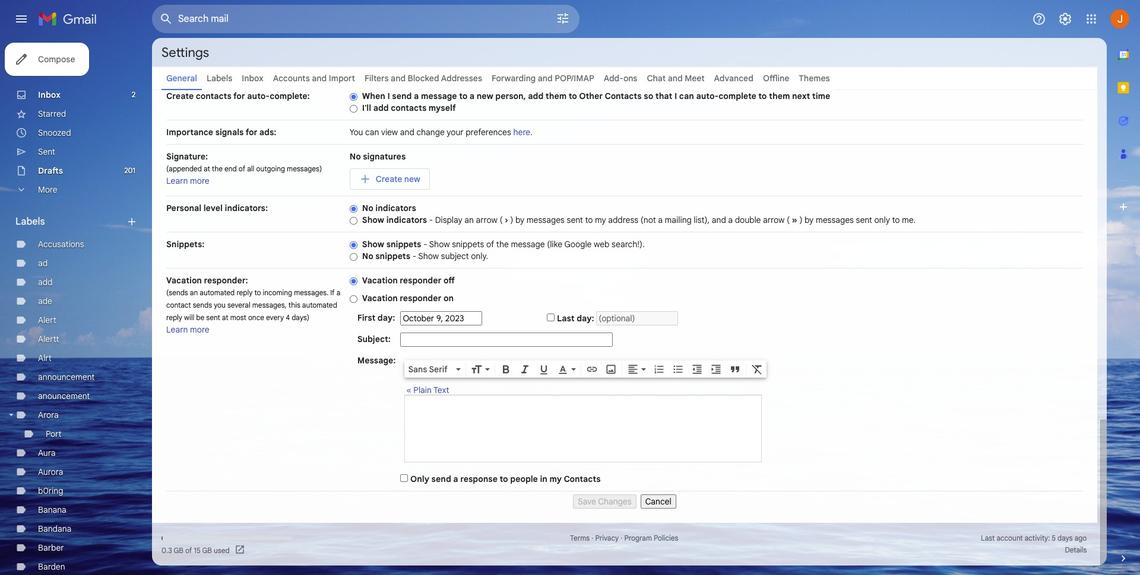 Task type: vqa. For each thing, say whether or not it's contained in the screenshot.
the top for
yes



Task type: describe. For each thing, give the bounding box(es) containing it.
1 horizontal spatial send
[[431, 474, 451, 485]]

No indicators radio
[[350, 205, 357, 214]]

web
[[594, 239, 610, 250]]

day: for last day:
[[577, 314, 594, 324]]

inbox for the leftmost inbox link
[[38, 90, 61, 100]]

here link
[[513, 127, 530, 138]]

sent
[[38, 147, 55, 157]]

outgoing
[[256, 164, 285, 173]]

1 horizontal spatial an
[[465, 215, 474, 226]]

Last day: checkbox
[[547, 314, 555, 322]]

compose
[[38, 54, 75, 65]]

labels for labels link
[[207, 73, 232, 84]]

incoming
[[263, 289, 292, 297]]

ade link
[[38, 296, 52, 307]]

to down offline link
[[758, 91, 767, 102]]

main menu image
[[14, 12, 29, 26]]

1 ( from the left
[[500, 215, 503, 226]]

a up i'll add contacts myself
[[414, 91, 419, 102]]

sans serif
[[408, 364, 448, 375]]

ad link
[[38, 258, 48, 269]]

filters
[[365, 73, 389, 84]]

last day:
[[557, 314, 594, 324]]

compose button
[[5, 43, 89, 76]]

labels heading
[[15, 216, 126, 228]]

indent less ‪(⌘[)‬ image
[[691, 364, 703, 376]]

no indicators
[[362, 203, 416, 214]]

quote ‪(⌘⇧9)‬ image
[[729, 364, 741, 376]]

show up no snippets - show subject only.
[[429, 239, 450, 250]]

2 gb from the left
[[202, 547, 212, 555]]

when i send a message to a new person, add them to other contacts so that i can auto-complete to them next time
[[362, 91, 830, 102]]

1 · from the left
[[592, 534, 593, 543]]

2 ( from the left
[[787, 215, 790, 226]]

indent more ‪(⌘])‬ image
[[710, 364, 722, 376]]

more
[[38, 185, 57, 195]]

a right (not
[[658, 215, 663, 226]]

learn more link for responder:
[[166, 325, 209, 335]]

No snippets radio
[[350, 253, 357, 262]]

1 i from the left
[[387, 91, 390, 102]]

0.3 gb of 15 gb used
[[162, 547, 230, 555]]

footer containing terms
[[152, 533, 1097, 557]]

accounts and import link
[[273, 73, 355, 84]]

import
[[329, 73, 355, 84]]

1 vertical spatial automated
[[302, 301, 337, 310]]

create for create new
[[376, 174, 402, 185]]

ads:
[[259, 127, 276, 138]]

vacation for vacation responder: (sends an automated reply to incoming messages. if a contact sends you several messages, this automated reply will be sent at most once every 4 days) learn more
[[166, 276, 202, 286]]

1 horizontal spatial new
[[477, 91, 493, 102]]

1 them from the left
[[546, 91, 567, 102]]

chat and meet
[[647, 73, 705, 84]]

no for no indicators
[[362, 203, 373, 214]]

snippets:
[[166, 239, 205, 250]]

navigation containing save changes
[[166, 492, 1083, 509]]

remove formatting ‪(⌘\)‬ image
[[751, 364, 763, 376]]

alertt link
[[38, 334, 59, 345]]

1 vertical spatial message
[[511, 239, 545, 250]]

1 arrow from the left
[[476, 215, 498, 226]]

only send a response to people in my contacts
[[410, 474, 601, 485]]

0 horizontal spatial reply
[[166, 314, 182, 322]]

addresses
[[441, 73, 482, 84]]

link ‪(⌘k)‬ image
[[586, 364, 598, 376]]

2 horizontal spatial add
[[528, 91, 543, 102]]

an inside vacation responder: (sends an automated reply to incoming messages. if a contact sends you several messages, this automated reply will be sent at most once every 4 days) learn more
[[190, 289, 198, 297]]

snippets up the only. in the left of the page
[[452, 239, 484, 250]]

to up google
[[585, 215, 593, 226]]

›
[[505, 215, 508, 226]]

blocked
[[408, 73, 439, 84]]

on
[[444, 293, 454, 304]]

0.3
[[162, 547, 172, 555]]

snippets for show subject only.
[[375, 251, 410, 262]]

display
[[435, 215, 462, 226]]

learn inside vacation responder: (sends an automated reply to incoming messages. if a contact sends you several messages, this automated reply will be sent at most once every 4 days) learn more
[[166, 325, 188, 335]]

1 horizontal spatial my
[[595, 215, 606, 226]]

Vacation responder on radio
[[350, 295, 357, 304]]

0 horizontal spatial automated
[[200, 289, 235, 297]]

more inside vacation responder: (sends an automated reply to incoming messages. if a contact sends you several messages, this automated reply will be sent at most once every 4 days) learn more
[[190, 325, 209, 335]]

create new
[[376, 174, 420, 185]]

to inside vacation responder: (sends an automated reply to incoming messages. if a contact sends you several messages, this automated reply will be sent at most once every 4 days) learn more
[[254, 289, 261, 297]]

message:
[[357, 356, 396, 366]]

i'll add contacts myself
[[362, 103, 456, 113]]

response
[[460, 474, 498, 485]]

2 horizontal spatial sent
[[856, 215, 872, 226]]

changes
[[598, 497, 632, 508]]

personal level indicators:
[[166, 203, 268, 214]]

banana
[[38, 505, 66, 516]]

at inside signature: (appended at the end of all outgoing messages) learn more
[[204, 164, 210, 173]]

days
[[1058, 534, 1073, 543]]

details link
[[1065, 546, 1087, 555]]

vacation for vacation responder off
[[362, 276, 398, 286]]

sent inside vacation responder: (sends an automated reply to incoming messages. if a contact sends you several messages, this automated reply will be sent at most once every 4 days) learn more
[[206, 314, 220, 322]]

save
[[578, 497, 596, 508]]

announcement
[[38, 372, 95, 383]]

that
[[655, 91, 672, 102]]

last account activity: 5 days ago details
[[981, 534, 1087, 555]]

end
[[224, 164, 237, 173]]

myself
[[429, 103, 456, 113]]

a left double
[[728, 215, 733, 226]]

gmail image
[[38, 7, 103, 31]]

vacation responder on
[[362, 293, 454, 304]]

importance
[[166, 127, 213, 138]]

barber link
[[38, 543, 64, 554]]

show right 'show indicators' option
[[362, 215, 384, 226]]

search mail image
[[156, 8, 177, 30]]

person,
[[495, 91, 526, 102]]

1 horizontal spatial add
[[373, 103, 389, 113]]

labels navigation
[[0, 38, 152, 576]]

and right view in the left top of the page
[[400, 127, 414, 138]]

general
[[166, 73, 197, 84]]

terms link
[[570, 534, 590, 543]]

time
[[812, 91, 830, 102]]

filters and blocked addresses
[[365, 73, 482, 84]]

b0ring
[[38, 486, 63, 497]]

messages,
[[252, 301, 287, 310]]

and for accounts
[[312, 73, 327, 84]]

2
[[132, 90, 135, 99]]

messages.
[[294, 289, 329, 297]]

the inside signature: (appended at the end of all outgoing messages) learn more
[[212, 164, 223, 173]]

double
[[735, 215, 761, 226]]

indicators:
[[225, 203, 268, 214]]

responder for off
[[400, 276, 441, 286]]

201
[[124, 166, 135, 175]]

ago
[[1075, 534, 1087, 543]]

0 horizontal spatial send
[[392, 91, 412, 102]]

signatures
[[363, 151, 406, 162]]

accusations
[[38, 239, 84, 250]]

days)
[[292, 314, 309, 322]]

create new button
[[350, 169, 430, 190]]

labels link
[[207, 73, 232, 84]]

and for forwarding
[[538, 73, 553, 84]]

when
[[362, 91, 385, 102]]

drafts
[[38, 166, 63, 176]]

for for signals
[[246, 127, 257, 138]]

vacation responder: (sends an automated reply to incoming messages. if a contact sends you several messages, this automated reply will be sent at most once every 4 days) learn more
[[166, 276, 340, 335]]

cancel
[[645, 497, 671, 508]]

add-
[[604, 73, 623, 84]]

1 vertical spatial contacts
[[391, 103, 427, 113]]

once
[[248, 314, 264, 322]]

labels for labels heading at top left
[[15, 216, 45, 228]]

2 messages from the left
[[816, 215, 854, 226]]

settings image
[[1058, 12, 1072, 26]]

alert
[[38, 315, 56, 326]]

pop/imap
[[555, 73, 594, 84]]

1 horizontal spatial the
[[496, 239, 509, 250]]

more inside signature: (appended at the end of all outgoing messages) learn more
[[190, 176, 209, 186]]

2 by from the left
[[805, 215, 814, 226]]

15
[[194, 547, 200, 555]]

meet
[[685, 73, 705, 84]]

more button
[[0, 181, 143, 200]]

if
[[330, 289, 335, 297]]

complete
[[719, 91, 756, 102]]

mailing
[[665, 215, 692, 226]]

Show indicators radio
[[350, 217, 357, 226]]



Task type: locate. For each thing, give the bounding box(es) containing it.
1 horizontal spatial arrow
[[763, 215, 785, 226]]

0 horizontal spatial contacts
[[196, 91, 231, 102]]

of for snippets
[[486, 239, 494, 250]]

sent left only
[[856, 215, 872, 226]]

last for last day:
[[557, 314, 575, 324]]

preferences
[[466, 127, 511, 138]]

0 vertical spatial more
[[190, 176, 209, 186]]

) right »
[[799, 215, 802, 226]]

underline ‪(⌘u)‬ image
[[538, 364, 550, 376]]

0 vertical spatial add
[[528, 91, 543, 102]]

contacts up view in the left top of the page
[[391, 103, 427, 113]]

can down meet
[[679, 91, 694, 102]]

anouncement
[[38, 391, 90, 402]]

and for filters
[[391, 73, 406, 84]]

Show snippets radio
[[350, 241, 357, 250]]

vacation
[[166, 276, 202, 286], [362, 276, 398, 286], [362, 293, 398, 304]]

1 more from the top
[[190, 176, 209, 186]]

Subject text field
[[400, 333, 613, 347]]

last right last day: checkbox
[[557, 314, 575, 324]]

responder for on
[[400, 293, 441, 304]]

you
[[350, 127, 363, 138]]

2 more from the top
[[190, 325, 209, 335]]

no for no signatures
[[350, 151, 361, 162]]

terms
[[570, 534, 590, 543]]

1 horizontal spatial reply
[[237, 289, 253, 297]]

snippets for show snippets of the message (like google web search!).
[[386, 239, 421, 250]]

settings
[[162, 44, 209, 60]]

automated down "messages."
[[302, 301, 337, 310]]

add down when
[[373, 103, 389, 113]]

indicators
[[375, 203, 416, 214], [386, 215, 427, 226]]

0 vertical spatial responder
[[400, 276, 441, 286]]

1 horizontal spatial contacts
[[605, 91, 642, 102]]

create for create contacts for auto-complete:
[[166, 91, 194, 102]]

( left »
[[787, 215, 790, 226]]

2 vertical spatial add
[[38, 277, 52, 288]]

None search field
[[152, 5, 580, 33]]

1 horizontal spatial day:
[[577, 314, 594, 324]]

new left person,
[[477, 91, 493, 102]]

0 horizontal spatial inbox
[[38, 90, 61, 100]]

0 horizontal spatial can
[[365, 127, 379, 138]]

When I send a message to a new person, add them to Other Contacts so that I can auto-complete to them next time radio
[[350, 93, 357, 101]]

- for show subject only.
[[412, 251, 416, 262]]

insert image image
[[605, 364, 617, 376]]

2 responder from the top
[[400, 293, 441, 304]]

inbox up starred
[[38, 90, 61, 100]]

2 them from the left
[[769, 91, 790, 102]]

ad
[[38, 258, 48, 269]]

a right if
[[336, 289, 340, 297]]

.
[[530, 127, 533, 138]]

add down forwarding and pop/imap
[[528, 91, 543, 102]]

sent
[[567, 215, 583, 226], [856, 215, 872, 226], [206, 314, 220, 322]]

activity:
[[1025, 534, 1050, 543]]

Search mail text field
[[178, 13, 523, 25]]

0 vertical spatial no
[[350, 151, 361, 162]]

be
[[196, 314, 204, 322]]

list),
[[694, 215, 710, 226]]

sent right be
[[206, 314, 220, 322]]

learn down "will"
[[166, 325, 188, 335]]

italic ‪(⌘i)‬ image
[[519, 364, 531, 376]]

1 vertical spatial inbox link
[[38, 90, 61, 100]]

to up messages,
[[254, 289, 261, 297]]

1 responder from the top
[[400, 276, 441, 286]]

vacation inside vacation responder: (sends an automated reply to incoming messages. if a contact sends you several messages, this automated reply will be sent at most once every 4 days) learn more
[[166, 276, 202, 286]]

1 vertical spatial for
[[246, 127, 257, 138]]

send up i'll add contacts myself
[[392, 91, 412, 102]]

0 horizontal spatial add
[[38, 277, 52, 288]]

0 vertical spatial indicators
[[375, 203, 416, 214]]

0 horizontal spatial new
[[404, 174, 420, 185]]

1 vertical spatial indicators
[[386, 215, 427, 226]]

1 horizontal spatial -
[[423, 239, 427, 250]]

aurora link
[[38, 467, 63, 478]]

Vacation responder text field
[[405, 402, 761, 457]]

2 horizontal spatial -
[[429, 215, 433, 226]]

1 horizontal spatial by
[[805, 215, 814, 226]]

2 vertical spatial no
[[362, 251, 373, 262]]

·
[[592, 534, 593, 543], [621, 534, 622, 543]]

arrow left ›
[[476, 215, 498, 226]]

inbox link up starred
[[38, 90, 61, 100]]

create inside button
[[376, 174, 402, 185]]

2 ) from the left
[[799, 215, 802, 226]]

1 ) from the left
[[510, 215, 513, 226]]

reply up several
[[237, 289, 253, 297]]

automated up you
[[200, 289, 235, 297]]

1 horizontal spatial inbox
[[242, 73, 263, 84]]

- for display an arrow (
[[429, 215, 433, 226]]

filters and blocked addresses link
[[365, 73, 482, 84]]

0 horizontal spatial )
[[510, 215, 513, 226]]

an
[[465, 215, 474, 226], [190, 289, 198, 297]]

people
[[510, 474, 538, 485]]

1 horizontal spatial message
[[511, 239, 545, 250]]

them down offline link
[[769, 91, 790, 102]]

a left response on the left bottom of page
[[453, 474, 458, 485]]

- left display
[[429, 215, 433, 226]]

0 horizontal spatial last
[[557, 314, 575, 324]]

and right list),
[[712, 215, 726, 226]]

indicators for show
[[386, 215, 427, 226]]

bandana
[[38, 524, 71, 535]]

I'll add contacts myself radio
[[350, 104, 357, 113]]

drafts link
[[38, 166, 63, 176]]

arora
[[38, 410, 59, 421]]

account
[[997, 534, 1023, 543]]

at
[[204, 164, 210, 173], [222, 314, 228, 322]]

can right you
[[365, 127, 379, 138]]

auto- down meet
[[696, 91, 719, 102]]

snippets up vacation responder off
[[375, 251, 410, 262]]

sans serif option
[[406, 364, 454, 376]]

auto- up ads: on the left top of the page
[[247, 91, 270, 102]]

· right terms link at the right bottom of page
[[592, 534, 593, 543]]

indicators for no
[[375, 203, 416, 214]]

learn inside signature: (appended at the end of all outgoing messages) learn more
[[166, 176, 188, 186]]

port
[[46, 429, 62, 440]]

offline link
[[763, 73, 789, 84]]

of up the only. in the left of the page
[[486, 239, 494, 250]]

0 horizontal spatial i
[[387, 91, 390, 102]]

»
[[792, 215, 797, 226]]

0 horizontal spatial of
[[185, 547, 192, 555]]

at left most
[[222, 314, 228, 322]]

vacation responder off
[[362, 276, 455, 286]]

0 vertical spatial contacts
[[605, 91, 642, 102]]

all
[[247, 164, 254, 173]]

formatting options toolbar
[[405, 361, 767, 378]]

chat and meet link
[[647, 73, 705, 84]]

of inside signature: (appended at the end of all outgoing messages) learn more
[[239, 164, 245, 173]]

0 horizontal spatial day:
[[378, 313, 395, 324]]

alrt
[[38, 353, 52, 364]]

labels up create contacts for auto-complete:
[[207, 73, 232, 84]]

1 learn from the top
[[166, 176, 188, 186]]

0 horizontal spatial arrow
[[476, 215, 498, 226]]

a
[[414, 91, 419, 102], [470, 91, 475, 102], [658, 215, 663, 226], [728, 215, 733, 226], [336, 289, 340, 297], [453, 474, 458, 485]]

inbox up create contacts for auto-complete:
[[242, 73, 263, 84]]

1 horizontal spatial at
[[222, 314, 228, 322]]

0 horizontal spatial ·
[[592, 534, 593, 543]]

0 vertical spatial learn
[[166, 176, 188, 186]]

and right chat
[[668, 73, 683, 84]]

an right display
[[465, 215, 474, 226]]

0 horizontal spatial message
[[421, 91, 457, 102]]

1 by from the left
[[515, 215, 524, 226]]

learn more link
[[166, 176, 209, 186], [166, 325, 209, 335]]

of
[[239, 164, 245, 173], [486, 239, 494, 250], [185, 547, 192, 555]]

forwarding and pop/imap
[[492, 73, 594, 84]]

vacation right vacation responder off option
[[362, 276, 398, 286]]

)
[[510, 215, 513, 226], [799, 215, 802, 226]]

i right when
[[387, 91, 390, 102]]

1 horizontal spatial of
[[239, 164, 245, 173]]

snippets up no snippets - show subject only.
[[386, 239, 421, 250]]

the left end
[[212, 164, 223, 173]]

0 vertical spatial create
[[166, 91, 194, 102]]

responder down vacation responder off
[[400, 293, 441, 304]]

here
[[513, 127, 530, 138]]

no right no indicators radio
[[362, 203, 373, 214]]

contacts down labels link
[[196, 91, 231, 102]]

Last day: text field
[[596, 312, 678, 326]]

1 horizontal spatial labels
[[207, 73, 232, 84]]

0 horizontal spatial an
[[190, 289, 198, 297]]

send right the only
[[431, 474, 451, 485]]

day: right last day: checkbox
[[577, 314, 594, 324]]

1 horizontal spatial contacts
[[391, 103, 427, 113]]

0 vertical spatial -
[[429, 215, 433, 226]]

2 · from the left
[[621, 534, 622, 543]]

0 vertical spatial learn more link
[[166, 176, 209, 186]]

contacts down 'add-ons' link
[[605, 91, 642, 102]]

inbox for the top inbox link
[[242, 73, 263, 84]]

and right "filters"
[[391, 73, 406, 84]]

2 learn from the top
[[166, 325, 188, 335]]

1 vertical spatial the
[[496, 239, 509, 250]]

an up sends on the left of the page
[[190, 289, 198, 297]]

a inside vacation responder: (sends an automated reply to incoming messages. if a contact sends you several messages, this automated reply will be sent at most once every 4 days) learn more
[[336, 289, 340, 297]]

barden link
[[38, 562, 65, 573]]

2 vertical spatial of
[[185, 547, 192, 555]]

2 learn more link from the top
[[166, 325, 209, 335]]

- up no snippets - show subject only.
[[423, 239, 427, 250]]

i'll
[[362, 103, 371, 113]]

no down you
[[350, 151, 361, 162]]

forwarding
[[492, 73, 536, 84]]

1 vertical spatial send
[[431, 474, 451, 485]]

- for show snippets of the message (like google web search!).
[[423, 239, 427, 250]]

show right show snippets option
[[362, 239, 384, 250]]

at inside vacation responder: (sends an automated reply to incoming messages. if a contact sends you several messages, this automated reply will be sent at most once every 4 days) learn more
[[222, 314, 228, 322]]

first
[[357, 313, 375, 324]]

1 horizontal spatial gb
[[202, 547, 212, 555]]

bulleted list ‪(⌘⇧8)‬ image
[[672, 364, 684, 376]]

arrow left »
[[763, 215, 785, 226]]

numbered list ‪(⌘⇧7)‬ image
[[653, 364, 665, 376]]

arora link
[[38, 410, 59, 421]]

signals
[[215, 127, 244, 138]]

1 learn more link from the top
[[166, 176, 209, 186]]

0 vertical spatial send
[[392, 91, 412, 102]]

1 vertical spatial contacts
[[564, 474, 601, 485]]

(appended
[[166, 164, 202, 173]]

add inside labels navigation
[[38, 277, 52, 288]]

0 vertical spatial can
[[679, 91, 694, 102]]

last
[[557, 314, 575, 324], [981, 534, 995, 543]]

0 horizontal spatial my
[[550, 474, 562, 485]]

a down "addresses"
[[470, 91, 475, 102]]

0 horizontal spatial -
[[412, 251, 416, 262]]

by
[[515, 215, 524, 226], [805, 215, 814, 226]]

footer
[[152, 533, 1097, 557]]

0 horizontal spatial contacts
[[564, 474, 601, 485]]

2 auto- from the left
[[696, 91, 719, 102]]

(
[[500, 215, 503, 226], [787, 215, 790, 226]]

0 vertical spatial my
[[595, 215, 606, 226]]

1 vertical spatial my
[[550, 474, 562, 485]]

accusations link
[[38, 239, 84, 250]]

and left import
[[312, 73, 327, 84]]

of for end
[[239, 164, 245, 173]]

messages up (like
[[527, 215, 565, 226]]

search!).
[[612, 239, 645, 250]]

indicators down the no indicators
[[386, 215, 427, 226]]

1 horizontal spatial automated
[[302, 301, 337, 310]]

5
[[1052, 534, 1056, 543]]

0 vertical spatial last
[[557, 314, 575, 324]]

other
[[579, 91, 603, 102]]

themes
[[799, 73, 830, 84]]

2 vertical spatial -
[[412, 251, 416, 262]]

2 arrow from the left
[[763, 215, 785, 226]]

b0ring link
[[38, 486, 63, 497]]

1 horizontal spatial last
[[981, 534, 995, 543]]

responder
[[400, 276, 441, 286], [400, 293, 441, 304]]

serif
[[429, 364, 448, 375]]

follow link to manage storage image
[[234, 545, 246, 557]]

vacation up (sends
[[166, 276, 202, 286]]

1 vertical spatial no
[[362, 203, 373, 214]]

message left (like
[[511, 239, 545, 250]]

tab list
[[1107, 38, 1140, 533]]

create down general link
[[166, 91, 194, 102]]

contacts up save
[[564, 474, 601, 485]]

responder:
[[204, 276, 248, 286]]

vacation for vacation responder on
[[362, 293, 398, 304]]

First day: text field
[[400, 312, 482, 326]]

0 horizontal spatial messages
[[527, 215, 565, 226]]

program
[[624, 534, 652, 543]]

1 vertical spatial responder
[[400, 293, 441, 304]]

inbox inside labels navigation
[[38, 90, 61, 100]]

1 vertical spatial last
[[981, 534, 995, 543]]

for up the signals at the left top of the page
[[233, 91, 245, 102]]

learn more link down "will"
[[166, 325, 209, 335]]

1 gb from the left
[[174, 547, 183, 555]]

by right ›
[[515, 215, 524, 226]]

reply down contact
[[166, 314, 182, 322]]

signature:
[[166, 151, 208, 162]]

to left people
[[500, 474, 508, 485]]

messages right »
[[816, 215, 854, 226]]

anouncement link
[[38, 391, 90, 402]]

show left subject
[[418, 251, 439, 262]]

1 vertical spatial learn
[[166, 325, 188, 335]]

create contacts for auto-complete:
[[166, 91, 310, 102]]

0 vertical spatial inbox link
[[242, 73, 263, 84]]

Vacation responder off radio
[[350, 277, 357, 286]]

1 horizontal spatial messages
[[816, 215, 854, 226]]

1 horizontal spatial sent
[[567, 215, 583, 226]]

chat
[[647, 73, 666, 84]]

( left ›
[[500, 215, 503, 226]]

0 horizontal spatial gb
[[174, 547, 183, 555]]

last left account
[[981, 534, 995, 543]]

responder up vacation responder on
[[400, 276, 441, 286]]

importance signals for ads:
[[166, 127, 276, 138]]

0 horizontal spatial create
[[166, 91, 194, 102]]

1 vertical spatial labels
[[15, 216, 45, 228]]

privacy
[[595, 534, 619, 543]]

2 i from the left
[[674, 91, 677, 102]]

1 vertical spatial of
[[486, 239, 494, 250]]

gb
[[174, 547, 183, 555], [202, 547, 212, 555]]

0 horizontal spatial sent
[[206, 314, 220, 322]]

0 vertical spatial automated
[[200, 289, 235, 297]]

learn more link down '(appended'
[[166, 176, 209, 186]]

· right privacy
[[621, 534, 622, 543]]

contact
[[166, 301, 191, 310]]

support image
[[1032, 12, 1046, 26]]

personal
[[166, 203, 201, 214]]

sent link
[[38, 147, 55, 157]]

by right »
[[805, 215, 814, 226]]

1 horizontal spatial them
[[769, 91, 790, 102]]

of left 15
[[185, 547, 192, 555]]

1 vertical spatial more
[[190, 325, 209, 335]]

bold ‪(⌘b)‬ image
[[500, 364, 512, 376]]

auto-
[[247, 91, 270, 102], [696, 91, 719, 102]]

for
[[233, 91, 245, 102], [246, 127, 257, 138]]

to down "addresses"
[[459, 91, 467, 102]]

0 vertical spatial labels
[[207, 73, 232, 84]]

Only send a response to people in my Contacts checkbox
[[400, 475, 408, 483]]

gb right 15
[[202, 547, 212, 555]]

1 vertical spatial at
[[222, 314, 228, 322]]

i right that
[[674, 91, 677, 102]]

of left all
[[239, 164, 245, 173]]

to down "pop/imap"
[[569, 91, 577, 102]]

indicators down create new
[[375, 203, 416, 214]]

barber
[[38, 543, 64, 554]]

new inside create new button
[[404, 174, 420, 185]]

learn down '(appended'
[[166, 176, 188, 186]]

labels inside navigation
[[15, 216, 45, 228]]

and
[[312, 73, 327, 84], [391, 73, 406, 84], [538, 73, 553, 84], [668, 73, 683, 84], [400, 127, 414, 138], [712, 215, 726, 226]]

0 horizontal spatial inbox link
[[38, 90, 61, 100]]

0 vertical spatial message
[[421, 91, 457, 102]]

my left address
[[595, 215, 606, 226]]

0 vertical spatial contacts
[[196, 91, 231, 102]]

day: for first day:
[[378, 313, 395, 324]]

1 horizontal spatial (
[[787, 215, 790, 226]]

) right ›
[[510, 215, 513, 226]]

last inside last account activity: 5 days ago details
[[981, 534, 995, 543]]

0 vertical spatial for
[[233, 91, 245, 102]]

1 messages from the left
[[527, 215, 565, 226]]

level
[[203, 203, 223, 214]]

sends
[[193, 301, 212, 310]]

labels down more
[[15, 216, 45, 228]]

new down signatures
[[404, 174, 420, 185]]

1 vertical spatial create
[[376, 174, 402, 185]]

add up ade
[[38, 277, 52, 288]]

port link
[[46, 429, 62, 440]]

0 horizontal spatial at
[[204, 164, 210, 173]]

1 horizontal spatial for
[[246, 127, 257, 138]]

learn more link for (appended
[[166, 176, 209, 186]]

1 auto- from the left
[[247, 91, 270, 102]]

advanced search options image
[[551, 7, 575, 30]]

to left me.
[[892, 215, 900, 226]]

sent up google
[[567, 215, 583, 226]]

alertt
[[38, 334, 59, 345]]

1 horizontal spatial create
[[376, 174, 402, 185]]

and for chat
[[668, 73, 683, 84]]

gb right 0.3
[[174, 547, 183, 555]]

most
[[230, 314, 246, 322]]

- up vacation responder off
[[412, 251, 416, 262]]

for for contacts
[[233, 91, 245, 102]]

last for last account activity: 5 days ago details
[[981, 534, 995, 543]]

navigation
[[166, 492, 1083, 509]]

save changes
[[578, 497, 632, 508]]

day: right the "first"
[[378, 313, 395, 324]]

more down be
[[190, 325, 209, 335]]

vacation up first day:
[[362, 293, 398, 304]]

add-ons link
[[604, 73, 637, 84]]

google
[[564, 239, 592, 250]]

view
[[381, 127, 398, 138]]

1 horizontal spatial inbox link
[[242, 73, 263, 84]]

ons
[[623, 73, 637, 84]]

1 horizontal spatial auto-
[[696, 91, 719, 102]]

2 horizontal spatial of
[[486, 239, 494, 250]]

every
[[266, 314, 284, 322]]

0 horizontal spatial for
[[233, 91, 245, 102]]

0 vertical spatial reply
[[237, 289, 253, 297]]



